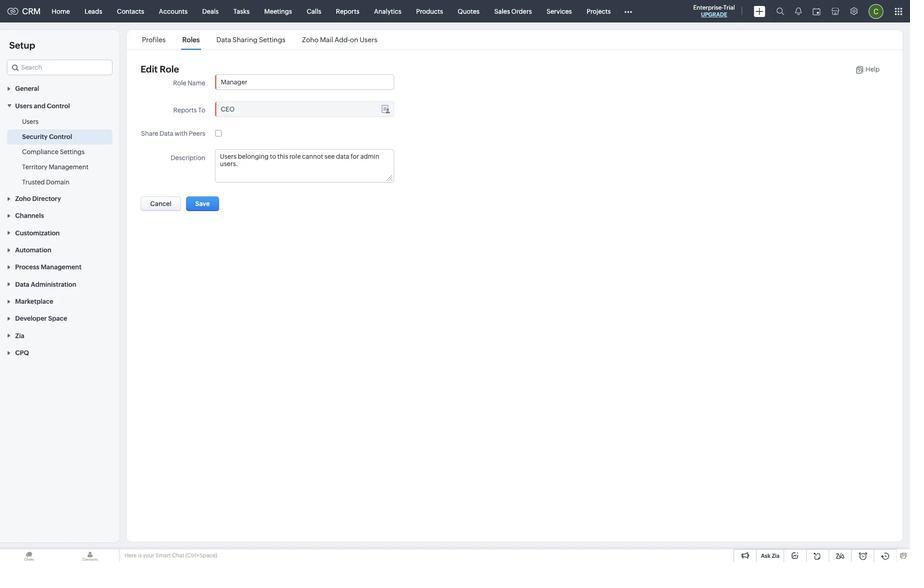Task type: locate. For each thing, give the bounding box(es) containing it.
settings
[[259, 36, 285, 44], [60, 148, 85, 156]]

control
[[47, 102, 70, 110], [49, 133, 72, 140]]

security
[[22, 133, 48, 140]]

1 horizontal spatial zia
[[772, 554, 780, 560]]

zoho inside zoho directory dropdown button
[[15, 195, 31, 203]]

users for users and control
[[15, 102, 32, 110]]

0 horizontal spatial reports
[[173, 107, 197, 114]]

1 vertical spatial management
[[41, 264, 82, 271]]

marketplace button
[[0, 293, 119, 310]]

here is your smart chat (ctrl+space)
[[125, 553, 217, 560]]

cpq
[[15, 350, 29, 357]]

0 vertical spatial management
[[49, 163, 88, 171]]

0 horizontal spatial data
[[15, 281, 29, 288]]

control inside dropdown button
[[47, 102, 70, 110]]

compliance settings
[[22, 148, 85, 156]]

management for territory management
[[49, 163, 88, 171]]

administration
[[31, 281, 76, 288]]

zoho
[[302, 36, 319, 44], [15, 195, 31, 203]]

zia right ask
[[772, 554, 780, 560]]

1 vertical spatial reports
[[173, 107, 197, 114]]

cancel button
[[141, 197, 181, 211]]

domain
[[46, 179, 69, 186]]

profiles link
[[141, 36, 167, 44]]

0 vertical spatial control
[[47, 102, 70, 110]]

process management button
[[0, 259, 119, 276]]

0 horizontal spatial settings
[[60, 148, 85, 156]]

0 vertical spatial zoho
[[302, 36, 319, 44]]

zia inside dropdown button
[[15, 333, 24, 340]]

1 horizontal spatial settings
[[259, 36, 285, 44]]

data inside dropdown button
[[15, 281, 29, 288]]

zoho up channels
[[15, 195, 31, 203]]

0 vertical spatial data
[[216, 36, 231, 44]]

management inside "territory management" link
[[49, 163, 88, 171]]

reports inside 'link'
[[336, 8, 359, 15]]

2 vertical spatial users
[[22, 118, 39, 125]]

security control
[[22, 133, 72, 140]]

users left and
[[15, 102, 32, 110]]

users inside dropdown button
[[15, 102, 32, 110]]

0 vertical spatial role
[[160, 64, 179, 74]]

data administration
[[15, 281, 76, 288]]

ask
[[761, 554, 771, 560]]

setup
[[9, 40, 35, 51]]

users up security
[[22, 118, 39, 125]]

reports left to
[[173, 107, 197, 114]]

1 vertical spatial users
[[15, 102, 32, 110]]

zia up cpq at the bottom
[[15, 333, 24, 340]]

to
[[198, 107, 205, 114]]

products link
[[409, 0, 450, 22]]

roles
[[182, 36, 200, 44]]

sharing
[[233, 36, 257, 44]]

1 vertical spatial role
[[173, 79, 186, 87]]

role left name
[[173, 79, 186, 87]]

settings inside users and control region
[[60, 148, 85, 156]]

reports
[[336, 8, 359, 15], [173, 107, 197, 114]]

2 vertical spatial data
[[15, 281, 29, 288]]

0 vertical spatial users
[[360, 36, 377, 44]]

developer space button
[[0, 310, 119, 327]]

management
[[49, 163, 88, 171], [41, 264, 82, 271]]

calls link
[[299, 0, 329, 22]]

1 horizontal spatial data
[[160, 130, 173, 137]]

users and control
[[15, 102, 70, 110]]

1 vertical spatial zoho
[[15, 195, 31, 203]]

settings right the "sharing"
[[259, 36, 285, 44]]

territory management
[[22, 163, 88, 171]]

customization
[[15, 230, 60, 237]]

1 horizontal spatial reports
[[336, 8, 359, 15]]

reports link
[[329, 0, 367, 22]]

channels button
[[0, 207, 119, 224]]

zoho left mail
[[302, 36, 319, 44]]

control up compliance settings link
[[49, 133, 72, 140]]

enterprise-trial upgrade
[[693, 4, 735, 18]]

enterprise-
[[693, 4, 723, 11]]

edit role
[[141, 64, 179, 74]]

meetings
[[264, 8, 292, 15]]

settings up territory management
[[60, 148, 85, 156]]

zoho for zoho mail add-on users
[[302, 36, 319, 44]]

Search text field
[[7, 60, 112, 75]]

territory management link
[[22, 162, 88, 172]]

role name
[[173, 79, 205, 87]]

list containing profiles
[[134, 30, 386, 50]]

2 horizontal spatial data
[[216, 36, 231, 44]]

data left the "sharing"
[[216, 36, 231, 44]]

1 vertical spatial control
[[49, 133, 72, 140]]

reports up add-
[[336, 8, 359, 15]]

cpq button
[[0, 344, 119, 362]]

services
[[547, 8, 572, 15]]

zoho inside list
[[302, 36, 319, 44]]

share data with peers
[[141, 130, 205, 137]]

tasks link
[[226, 0, 257, 22]]

data sharing settings
[[216, 36, 285, 44]]

list
[[134, 30, 386, 50]]

management inside process management dropdown button
[[41, 264, 82, 271]]

0 vertical spatial zia
[[15, 333, 24, 340]]

on
[[350, 36, 358, 44]]

1 vertical spatial data
[[160, 130, 173, 137]]

management for process management
[[41, 264, 82, 271]]

None text field
[[215, 75, 394, 90], [215, 150, 394, 182], [215, 75, 394, 90], [215, 150, 394, 182]]

0 vertical spatial reports
[[336, 8, 359, 15]]

data down process
[[15, 281, 29, 288]]

zia button
[[0, 327, 119, 344]]

reports for reports to
[[173, 107, 197, 114]]

analytics
[[374, 8, 401, 15]]

None text field
[[215, 102, 394, 117]]

management up the domain
[[49, 163, 88, 171]]

products
[[416, 8, 443, 15]]

users inside users and control region
[[22, 118, 39, 125]]

roles link
[[181, 36, 201, 44]]

control inside "link"
[[49, 133, 72, 140]]

marketplace
[[15, 298, 53, 306]]

services link
[[539, 0, 579, 22]]

signals image
[[795, 7, 802, 15]]

reports to
[[173, 107, 205, 114]]

data
[[216, 36, 231, 44], [160, 130, 173, 137], [15, 281, 29, 288]]

0 horizontal spatial zoho
[[15, 195, 31, 203]]

developer
[[15, 315, 47, 323]]

quotes
[[458, 8, 480, 15]]

role right edit
[[160, 64, 179, 74]]

data sharing settings link
[[215, 36, 287, 44]]

0 vertical spatial settings
[[259, 36, 285, 44]]

1 horizontal spatial zoho
[[302, 36, 319, 44]]

meetings link
[[257, 0, 299, 22]]

None field
[[7, 60, 113, 75]]

mail
[[320, 36, 333, 44]]

0 horizontal spatial zia
[[15, 333, 24, 340]]

process management
[[15, 264, 82, 271]]

management up data administration dropdown button
[[41, 264, 82, 271]]

compliance settings link
[[22, 147, 85, 157]]

users right on at top
[[360, 36, 377, 44]]

1 vertical spatial settings
[[60, 148, 85, 156]]

automation button
[[0, 242, 119, 259]]

zia
[[15, 333, 24, 340], [772, 554, 780, 560]]

create menu element
[[748, 0, 771, 22]]

contacts
[[117, 8, 144, 15]]

1 vertical spatial zia
[[772, 554, 780, 560]]

data left "with"
[[160, 130, 173, 137]]

zoho for zoho directory
[[15, 195, 31, 203]]

peers
[[189, 130, 205, 137]]

control down general 'dropdown button'
[[47, 102, 70, 110]]

crm
[[22, 6, 41, 16]]



Task type: vqa. For each thing, say whether or not it's contained in the screenshot.
"logo"
no



Task type: describe. For each thing, give the bounding box(es) containing it.
trusted domain
[[22, 179, 69, 186]]

(ctrl+space)
[[185, 553, 217, 560]]

channels
[[15, 212, 44, 220]]

ask zia
[[761, 554, 780, 560]]

profiles
[[142, 36, 166, 44]]

contacts link
[[110, 0, 152, 22]]

and
[[34, 102, 45, 110]]

deals
[[202, 8, 219, 15]]

directory
[[32, 195, 61, 203]]

compliance
[[22, 148, 59, 156]]

data administration button
[[0, 276, 119, 293]]

zoho directory
[[15, 195, 61, 203]]

profile image
[[869, 4, 883, 19]]

name
[[188, 79, 205, 87]]

security control link
[[22, 132, 72, 141]]

general button
[[0, 80, 119, 97]]

users and control button
[[0, 97, 119, 114]]

trusted
[[22, 179, 45, 186]]

with
[[175, 130, 188, 137]]

here
[[125, 553, 137, 560]]

share
[[141, 130, 158, 137]]

general
[[15, 85, 39, 93]]

accounts
[[159, 8, 188, 15]]

smart
[[155, 553, 171, 560]]

developer space
[[15, 315, 67, 323]]

trusted domain link
[[22, 178, 69, 187]]

calls
[[307, 8, 321, 15]]

zoho directory button
[[0, 190, 119, 207]]

profile element
[[863, 0, 889, 22]]

home link
[[44, 0, 77, 22]]

sales
[[494, 8, 510, 15]]

search image
[[776, 7, 784, 15]]

Other Modules field
[[618, 4, 638, 19]]

description
[[171, 154, 205, 162]]

calendar image
[[813, 8, 821, 15]]

sales orders link
[[487, 0, 539, 22]]

zoho mail add-on users
[[302, 36, 377, 44]]

tasks
[[233, 8, 250, 15]]

analytics link
[[367, 0, 409, 22]]

trial
[[723, 4, 735, 11]]

cancel
[[150, 200, 171, 208]]

edit
[[141, 64, 158, 74]]

cancel link
[[141, 197, 186, 211]]

search element
[[771, 0, 790, 23]]

territory
[[22, 163, 47, 171]]

home
[[52, 8, 70, 15]]

accounts link
[[152, 0, 195, 22]]

settings inside list
[[259, 36, 285, 44]]

process
[[15, 264, 39, 271]]

chats image
[[0, 550, 58, 563]]

quotes link
[[450, 0, 487, 22]]

data for data administration
[[15, 281, 29, 288]]

leads link
[[77, 0, 110, 22]]

save
[[195, 200, 210, 208]]

zoho mail add-on users link
[[301, 36, 379, 44]]

space
[[48, 315, 67, 323]]

deals link
[[195, 0, 226, 22]]

users link
[[22, 117, 39, 126]]

contacts image
[[61, 550, 119, 563]]

projects link
[[579, 0, 618, 22]]

chat
[[172, 553, 184, 560]]

signals element
[[790, 0, 807, 23]]

leads
[[85, 8, 102, 15]]

add-
[[335, 36, 350, 44]]

users and control region
[[0, 114, 119, 190]]

save button
[[186, 197, 219, 211]]

customization button
[[0, 224, 119, 242]]

sales orders
[[494, 8, 532, 15]]

help
[[866, 66, 880, 73]]

reports for reports
[[336, 8, 359, 15]]

users for users
[[22, 118, 39, 125]]

data for data sharing settings
[[216, 36, 231, 44]]

your
[[143, 553, 154, 560]]

automation
[[15, 247, 51, 254]]

crm link
[[7, 6, 41, 16]]

upgrade
[[701, 11, 727, 18]]

create menu image
[[754, 6, 765, 17]]



